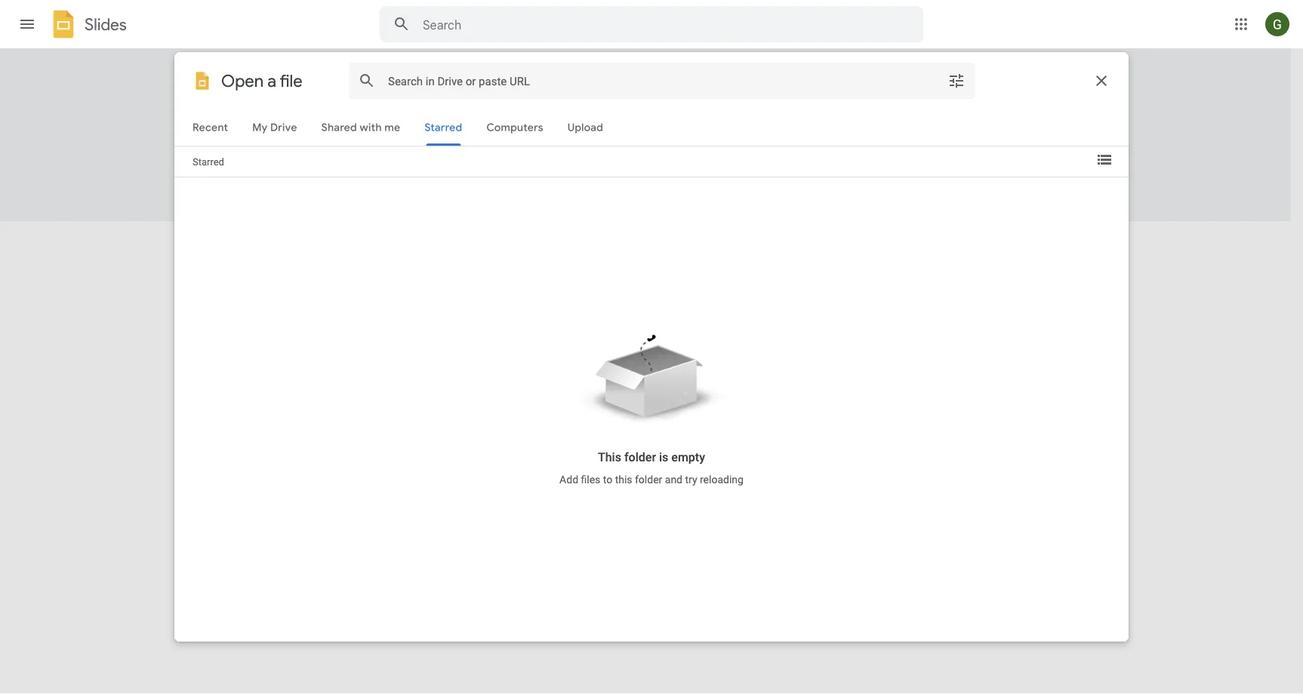 Task type: locate. For each thing, give the bounding box(es) containing it.
presentation.
[[673, 329, 743, 343]]

to
[[588, 329, 598, 343]]

a
[[251, 65, 258, 80], [638, 329, 644, 343]]

template gallery button
[[893, 58, 1022, 85]]

your big idea
[[362, 175, 426, 188]]

0 vertical spatial a
[[251, 65, 258, 80]]

new right 'create' at the top of the page
[[647, 329, 670, 343]]

0 horizontal spatial new
[[261, 65, 284, 80]]

list box containing blank
[[215, 91, 1084, 222]]

portfolio
[[792, 175, 835, 188]]

template gallery
[[902, 65, 988, 78]]

a right 'create' at the top of the page
[[638, 329, 644, 343]]

start a new presentation
[[221, 65, 356, 80]]

your big idea option
[[359, 94, 490, 204]]

a right start
[[251, 65, 258, 80]]

click
[[549, 329, 575, 343]]

list box
[[215, 91, 1084, 222]]

lookbook option
[[933, 94, 1064, 199]]

new
[[261, 65, 284, 80], [647, 329, 670, 343]]

start a new presentation heading
[[221, 48, 893, 97]]

blank option
[[215, 94, 346, 199]]

search image
[[387, 9, 417, 39]]

slides link
[[48, 9, 127, 42]]

0 vertical spatial new
[[261, 65, 284, 80]]

slides
[[85, 14, 127, 34]]

photo album
[[505, 175, 568, 188]]

1 horizontal spatial new
[[647, 329, 670, 343]]

main menu image
[[18, 15, 36, 33]]

1 vertical spatial a
[[638, 329, 644, 343]]

new right start
[[261, 65, 284, 80]]

0 horizontal spatial a
[[251, 65, 258, 80]]

1 vertical spatial new
[[647, 329, 670, 343]]

create
[[601, 329, 635, 343]]

photo
[[505, 175, 535, 188]]

None search field
[[380, 6, 924, 42]]

photo album option
[[502, 94, 633, 199]]



Task type: describe. For each thing, give the bounding box(es) containing it.
your
[[362, 175, 384, 188]]

new inside heading
[[261, 65, 284, 80]]

Search bar text field
[[423, 17, 886, 32]]

start
[[221, 65, 248, 80]]

lookbook
[[936, 175, 985, 188]]

click + to create a new presentation.
[[549, 329, 743, 343]]

wedding
[[649, 175, 693, 188]]

gallery
[[953, 65, 988, 78]]

idea
[[405, 175, 426, 188]]

presentation
[[287, 65, 356, 80]]

a inside heading
[[251, 65, 258, 80]]

album
[[538, 175, 568, 188]]

template
[[902, 65, 950, 78]]

+
[[578, 329, 585, 343]]

1 horizontal spatial a
[[638, 329, 644, 343]]

big
[[387, 175, 402, 188]]

portfolio option
[[789, 94, 920, 199]]

wedding option
[[646, 94, 777, 199]]

blank
[[218, 175, 246, 188]]



Task type: vqa. For each thing, say whether or not it's contained in the screenshot.
'Owned by me' element to the top
no



